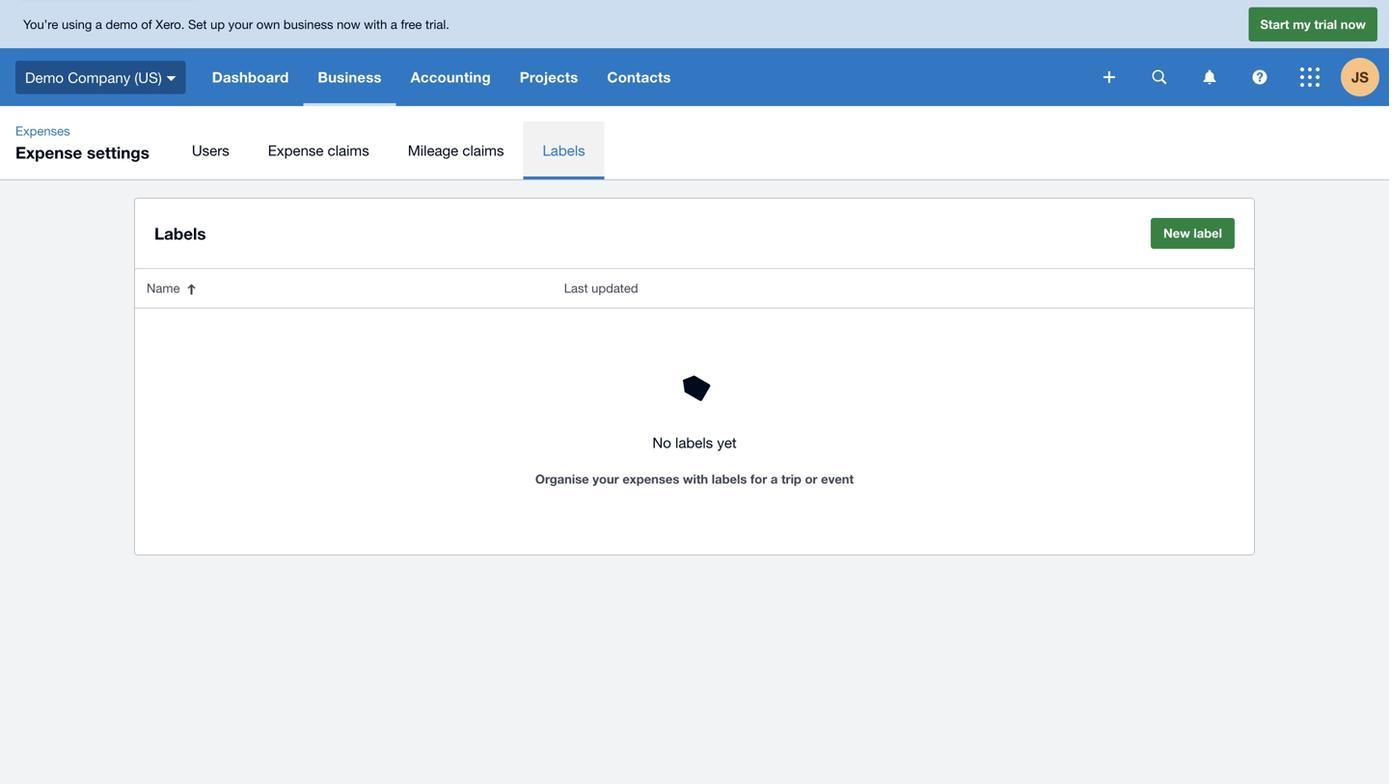 Task type: vqa. For each thing, say whether or not it's contained in the screenshot.
leftmost your
yes



Task type: describe. For each thing, give the bounding box(es) containing it.
demo company (us) button
[[0, 48, 198, 106]]

for
[[751, 472, 768, 487]]

1 vertical spatial labels
[[712, 472, 747, 487]]

expense inside expenses expense settings
[[15, 143, 82, 162]]

you're
[[23, 17, 58, 32]]

no labels yet
[[653, 434, 737, 451]]

updated
[[592, 281, 639, 296]]

mileage claims
[[408, 142, 504, 159]]

up
[[210, 17, 225, 32]]

mileage
[[408, 142, 459, 159]]

1 horizontal spatial a
[[391, 17, 398, 32]]

last updated
[[564, 281, 639, 296]]

expenses
[[623, 472, 680, 487]]

2 horizontal spatial a
[[771, 472, 778, 487]]

users button
[[173, 122, 249, 180]]

banner containing dashboard
[[0, 0, 1390, 106]]

0 horizontal spatial a
[[95, 17, 102, 32]]

name
[[147, 281, 180, 296]]

mileage claims button
[[389, 122, 524, 180]]

start my trial now
[[1261, 17, 1367, 32]]

xero.
[[156, 17, 185, 32]]

demo
[[25, 69, 64, 86]]

contacts button
[[593, 48, 686, 106]]

1 vertical spatial with
[[683, 472, 709, 487]]

dashboard link
[[198, 48, 303, 106]]

label
[[1194, 226, 1223, 241]]

trial
[[1315, 17, 1338, 32]]

1 horizontal spatial svg image
[[1253, 70, 1268, 84]]

free
[[401, 17, 422, 32]]

expenses
[[15, 124, 70, 139]]

projects
[[520, 69, 579, 86]]

contacts
[[608, 69, 671, 86]]

using
[[62, 17, 92, 32]]

svg image inside demo company (us) popup button
[[167, 76, 176, 81]]

last updated button
[[553, 269, 1208, 308]]

demo
[[106, 17, 138, 32]]

of
[[141, 17, 152, 32]]

settings
[[87, 143, 149, 162]]

expenses expense settings
[[15, 124, 149, 162]]

trip
[[782, 472, 802, 487]]

dashboard
[[212, 69, 289, 86]]

(us)
[[135, 69, 162, 86]]

expense inside button
[[268, 142, 324, 159]]

trial.
[[426, 17, 450, 32]]

event
[[821, 472, 854, 487]]

labels button
[[524, 122, 605, 180]]

projects button
[[506, 48, 593, 106]]

yet
[[717, 434, 737, 451]]

organise
[[536, 472, 589, 487]]

labels option
[[524, 122, 605, 180]]

claims for mileage claims
[[463, 142, 504, 159]]

company
[[68, 69, 131, 86]]

your inside banner
[[228, 17, 253, 32]]



Task type: locate. For each thing, give the bounding box(es) containing it.
claims inside button
[[328, 142, 369, 159]]

accounting
[[411, 69, 491, 86]]

claims
[[328, 142, 369, 159], [463, 142, 504, 159]]

a right for
[[771, 472, 778, 487]]

labels right no
[[676, 434, 713, 451]]

js button
[[1342, 48, 1390, 106]]

0 vertical spatial labels
[[676, 434, 713, 451]]

banner
[[0, 0, 1390, 106]]

you're using a demo of xero. set up your own business now with a free trial.
[[23, 17, 450, 32]]

labels down projects popup button
[[543, 142, 586, 159]]

set
[[188, 17, 207, 32]]

expense claims
[[268, 142, 369, 159]]

demo company (us)
[[25, 69, 162, 86]]

0 vertical spatial your
[[228, 17, 253, 32]]

a left free
[[391, 17, 398, 32]]

0 vertical spatial labels
[[543, 142, 586, 159]]

labels left for
[[712, 472, 747, 487]]

1 horizontal spatial your
[[593, 472, 619, 487]]

0 vertical spatial with
[[364, 17, 387, 32]]

my
[[1294, 17, 1311, 32]]

no
[[653, 434, 672, 451]]

your right up
[[228, 17, 253, 32]]

2 now from the left
[[1341, 17, 1367, 32]]

name button
[[135, 269, 553, 308]]

1 now from the left
[[337, 17, 361, 32]]

a
[[95, 17, 102, 32], [391, 17, 398, 32], [771, 472, 778, 487]]

accounting button
[[396, 48, 506, 106]]

now
[[337, 17, 361, 32], [1341, 17, 1367, 32]]

svg image down the start
[[1253, 70, 1268, 84]]

new label button
[[1152, 218, 1235, 249]]

now right trial
[[1341, 17, 1367, 32]]

organise your expenses with labels for a trip or event
[[536, 472, 854, 487]]

or
[[805, 472, 818, 487]]

0 horizontal spatial now
[[337, 17, 361, 32]]

claims for expense claims
[[328, 142, 369, 159]]

now right business
[[337, 17, 361, 32]]

1 vertical spatial labels
[[154, 224, 206, 243]]

0 horizontal spatial svg image
[[167, 76, 176, 81]]

business
[[318, 69, 382, 86]]

expenses link
[[8, 122, 78, 141]]

new
[[1164, 226, 1191, 241]]

1 vertical spatial your
[[593, 472, 619, 487]]

expense down expenses link
[[15, 143, 82, 162]]

1 horizontal spatial with
[[683, 472, 709, 487]]

your right organise
[[593, 472, 619, 487]]

own
[[257, 17, 280, 32]]

js
[[1352, 69, 1370, 86]]

svg image
[[1253, 70, 1268, 84], [167, 76, 176, 81]]

with
[[364, 17, 387, 32], [683, 472, 709, 487]]

with down no labels yet
[[683, 472, 709, 487]]

labels
[[676, 434, 713, 451], [712, 472, 747, 487]]

0 horizontal spatial claims
[[328, 142, 369, 159]]

0 horizontal spatial with
[[364, 17, 387, 32]]

claims down the 'business' popup button
[[328, 142, 369, 159]]

new label
[[1164, 226, 1223, 241]]

0 horizontal spatial your
[[228, 17, 253, 32]]

expense right users
[[268, 142, 324, 159]]

1 horizontal spatial now
[[1341, 17, 1367, 32]]

claims inside button
[[463, 142, 504, 159]]

expense claims button
[[249, 122, 389, 180]]

a right using
[[95, 17, 102, 32]]

labels
[[543, 142, 586, 159], [154, 224, 206, 243]]

business
[[284, 17, 333, 32]]

0 horizontal spatial expense
[[15, 143, 82, 162]]

labels inside button
[[543, 142, 586, 159]]

labels up name
[[154, 224, 206, 243]]

expense
[[268, 142, 324, 159], [15, 143, 82, 162]]

start
[[1261, 17, 1290, 32]]

last
[[564, 281, 588, 296]]

svg image
[[1301, 68, 1320, 87], [1153, 70, 1167, 84], [1204, 70, 1217, 84], [1104, 71, 1116, 83]]

users
[[192, 142, 229, 159]]

svg image right the (us)
[[167, 76, 176, 81]]

2 claims from the left
[[463, 142, 504, 159]]

claims right mileage
[[463, 142, 504, 159]]

business button
[[303, 48, 396, 106]]

1 claims from the left
[[328, 142, 369, 159]]

0 horizontal spatial labels
[[154, 224, 206, 243]]

1 horizontal spatial claims
[[463, 142, 504, 159]]

1 horizontal spatial expense
[[268, 142, 324, 159]]

with left free
[[364, 17, 387, 32]]

your
[[228, 17, 253, 32], [593, 472, 619, 487]]

1 horizontal spatial labels
[[543, 142, 586, 159]]



